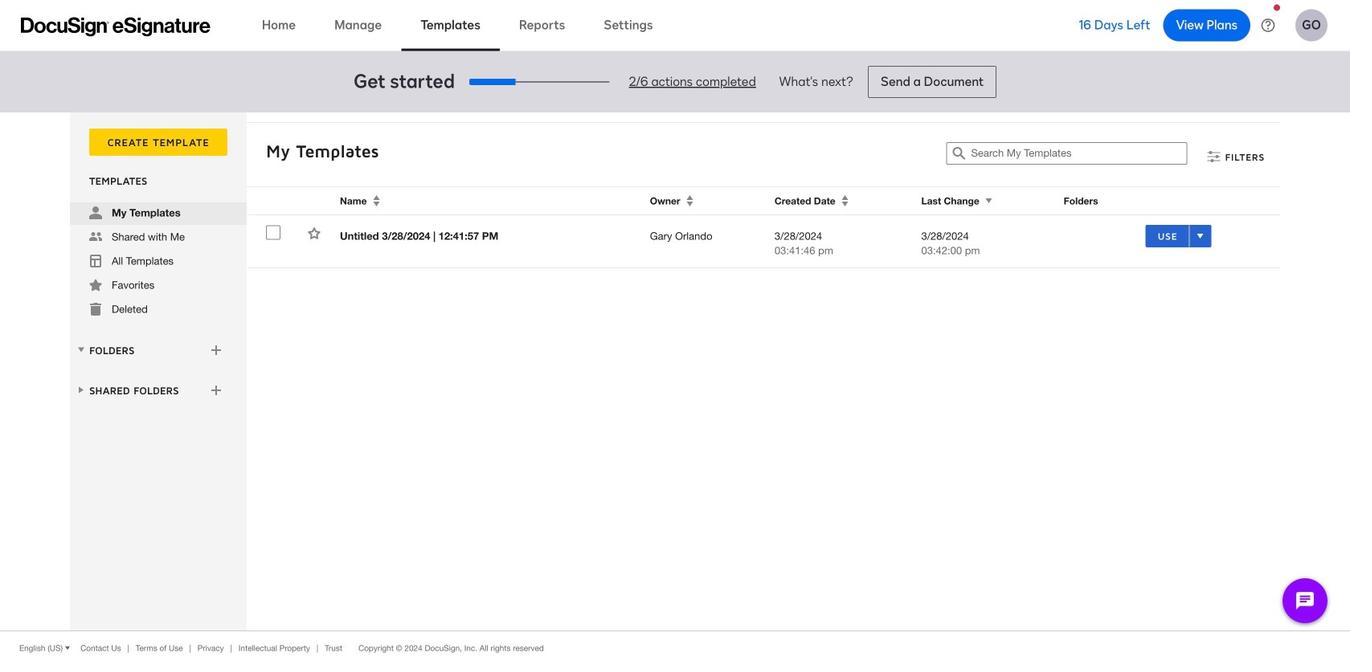 Task type: describe. For each thing, give the bounding box(es) containing it.
more info region
[[0, 631, 1351, 666]]

shared image
[[89, 231, 102, 244]]

view folders image
[[75, 344, 88, 357]]

trash image
[[89, 303, 102, 316]]



Task type: vqa. For each thing, say whether or not it's contained in the screenshot.
Your uploaded profile image
no



Task type: locate. For each thing, give the bounding box(es) containing it.
view shared folders image
[[75, 384, 88, 397]]

Search My Templates text field
[[972, 143, 1187, 164]]

secondary navigation region
[[70, 113, 1285, 631]]

star filled image
[[89, 279, 102, 292]]

docusign esignature image
[[21, 17, 211, 37]]

add untitled 3/28/2024 | 12:41:57 pm to favorites image
[[308, 227, 321, 240]]

user image
[[89, 207, 102, 220]]

templates image
[[89, 255, 102, 268]]



